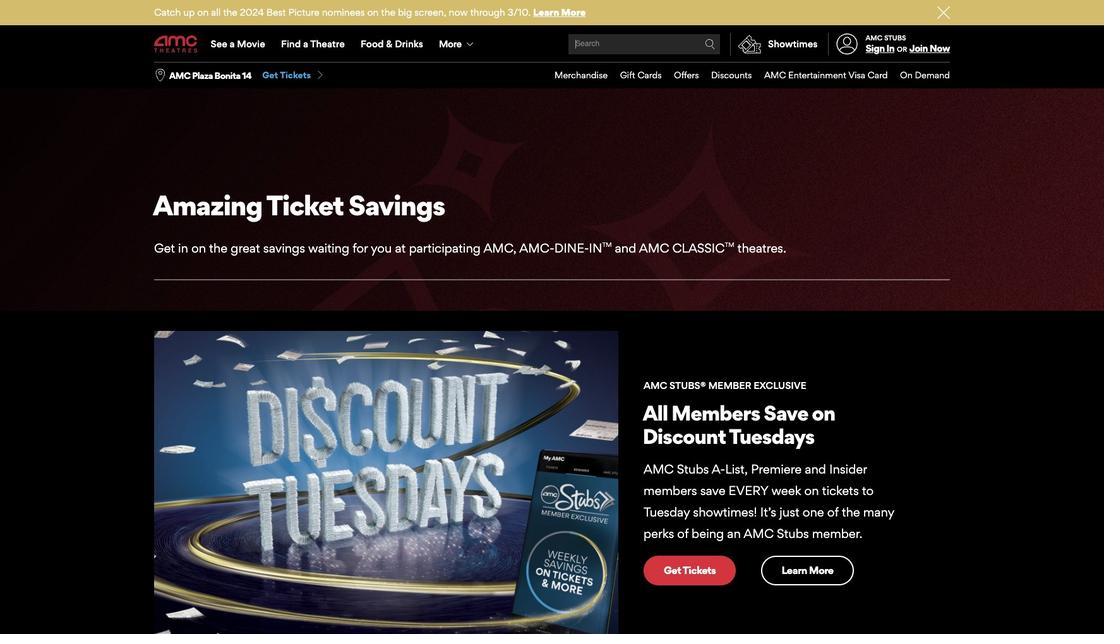 Task type: locate. For each thing, give the bounding box(es) containing it.
1 horizontal spatial and
[[805, 462, 826, 477]]

learn right "3/10."
[[533, 6, 559, 18]]

and
[[615, 241, 636, 256], [805, 462, 826, 477]]

stubs down just
[[777, 526, 809, 542]]

learn down just
[[782, 564, 807, 577]]

menu down showtimes image
[[542, 63, 950, 88]]

amc up sign on the top of the page
[[866, 33, 883, 42]]

1 horizontal spatial learn more link
[[762, 556, 854, 586]]

amc inside amc stubs sign in or join now
[[866, 33, 883, 42]]

0 horizontal spatial tm
[[602, 241, 612, 248]]

tm left the theatres.
[[725, 241, 734, 248]]

and inside amc stubs a-list, premiere and insider members save every week on tickets to tuesday showtimes! it's just one of the many perks of being an amc stubs member.
[[805, 462, 826, 477]]

more down "now"
[[439, 38, 462, 50]]

0 horizontal spatial a
[[230, 38, 235, 50]]

1 vertical spatial menu
[[542, 63, 950, 88]]

amc up members
[[644, 462, 674, 477]]

more
[[561, 6, 586, 18], [439, 38, 462, 50], [809, 564, 834, 577]]

on
[[900, 70, 913, 80]]

premiere
[[751, 462, 802, 477]]

on inside all members save on discount tuesdays
[[812, 400, 835, 426]]

stubs
[[884, 33, 906, 42], [677, 462, 709, 477], [777, 526, 809, 542]]

gift
[[620, 70, 635, 80]]

1 horizontal spatial stubs
[[777, 526, 809, 542]]

get right 14
[[262, 70, 278, 80]]

in
[[887, 42, 895, 54]]

a
[[230, 38, 235, 50], [303, 38, 308, 50]]

0 horizontal spatial more
[[439, 38, 462, 50]]

a right find in the left top of the page
[[303, 38, 308, 50]]

get down perks
[[664, 564, 681, 577]]

offers link
[[662, 63, 699, 88]]

0 vertical spatial get tickets
[[262, 70, 311, 80]]

the down "tickets" at right
[[842, 505, 860, 520]]

1 vertical spatial get tickets
[[664, 564, 716, 577]]

get left in
[[154, 241, 175, 256]]

tm right the dine-
[[602, 241, 612, 248]]

every
[[729, 483, 769, 498]]

0 vertical spatial menu
[[154, 27, 950, 62]]

tickets
[[822, 483, 859, 498]]

on demand
[[900, 70, 950, 80]]

0 horizontal spatial and
[[615, 241, 636, 256]]

0 horizontal spatial tickets
[[280, 70, 311, 80]]

through
[[470, 6, 505, 18]]

get tickets down find in the left top of the page
[[262, 70, 311, 80]]

get tickets link down being
[[644, 556, 736, 586]]

2 vertical spatial more
[[809, 564, 834, 577]]

0 horizontal spatial get tickets link
[[262, 70, 325, 81]]

theatre
[[310, 38, 345, 50]]

1 horizontal spatial get tickets
[[664, 564, 716, 577]]

1 horizontal spatial learn
[[782, 564, 807, 577]]

of
[[828, 505, 839, 520], [677, 526, 689, 542]]

learn more
[[782, 564, 834, 577]]

showtimes!
[[693, 505, 757, 520]]

amc up all
[[644, 379, 667, 391]]

it's
[[761, 505, 777, 520]]

1 horizontal spatial a
[[303, 38, 308, 50]]

on up one
[[805, 483, 819, 498]]

amc logo image
[[154, 36, 198, 53], [154, 36, 198, 53]]

many
[[864, 505, 895, 520]]

1 horizontal spatial get
[[262, 70, 278, 80]]

at
[[395, 241, 406, 256]]

get tickets link
[[262, 70, 325, 81], [644, 556, 736, 586]]

2 vertical spatial stubs
[[777, 526, 809, 542]]

2 horizontal spatial stubs
[[884, 33, 906, 42]]

showtimes image
[[731, 33, 768, 56]]

0 horizontal spatial get tickets
[[262, 70, 311, 80]]

stubs inside amc stubs sign in or join now
[[884, 33, 906, 42]]

1 vertical spatial more
[[439, 38, 462, 50]]

sign in button
[[866, 42, 895, 54]]

for
[[353, 241, 368, 256]]

1 vertical spatial and
[[805, 462, 826, 477]]

1 horizontal spatial tm
[[725, 241, 734, 248]]

1 vertical spatial tickets
[[683, 564, 716, 577]]

classic
[[673, 241, 725, 256]]

learn
[[533, 6, 559, 18], [782, 564, 807, 577]]

amc stubs a-list, premiere and insider members save every week on tickets to tuesday showtimes! it's just one of the many perks of being an amc stubs member.
[[644, 462, 895, 542]]

0 vertical spatial of
[[828, 505, 839, 520]]

1 vertical spatial get
[[154, 241, 175, 256]]

the
[[223, 6, 237, 18], [381, 6, 396, 18], [209, 241, 228, 256], [842, 505, 860, 520]]

1 horizontal spatial get tickets link
[[644, 556, 736, 586]]

1 horizontal spatial more
[[561, 6, 586, 18]]

catch up on all the 2024 best picture nominees on the big screen, now through 3/10. learn more
[[154, 6, 586, 18]]

amazing ticket savings
[[153, 188, 445, 222]]

members
[[644, 483, 697, 498]]

amc plaza bonita 14 button
[[169, 69, 252, 82]]

one
[[803, 505, 824, 520]]

exclusive
[[754, 379, 807, 391]]

on right save
[[812, 400, 835, 426]]

a for theatre
[[303, 38, 308, 50]]

learn more link
[[533, 6, 586, 18], [762, 556, 854, 586]]

amc inside button
[[169, 70, 190, 81]]

14
[[242, 70, 252, 81]]

a-
[[712, 462, 725, 477]]

get tickets link down find in the left top of the page
[[262, 70, 325, 81]]

0 vertical spatial stubs
[[884, 33, 906, 42]]

entertainment
[[788, 70, 847, 80]]

tuesday
[[644, 505, 690, 520]]

2 horizontal spatial more
[[809, 564, 834, 577]]

amc for amc stubs a-list, premiere and insider members save every week on tickets to tuesday showtimes! it's just one of the many perks of being an amc stubs member.
[[644, 462, 674, 477]]

insider
[[830, 462, 867, 477]]

bonita
[[215, 70, 240, 81]]

a right see
[[230, 38, 235, 50]]

1 tm from the left
[[602, 241, 612, 248]]

of right one
[[828, 505, 839, 520]]

tickets down being
[[683, 564, 716, 577]]

picture
[[288, 6, 320, 18]]

and left insider
[[805, 462, 826, 477]]

0 horizontal spatial get
[[154, 241, 175, 256]]

more right "3/10."
[[561, 6, 586, 18]]

get tickets down being
[[664, 564, 716, 577]]

tickets
[[280, 70, 311, 80], [683, 564, 716, 577]]

tickets down find in the left top of the page
[[280, 70, 311, 80]]

amc
[[866, 33, 883, 42], [764, 70, 786, 80], [169, 70, 190, 81], [639, 241, 669, 256], [644, 379, 667, 391], [644, 462, 674, 477], [744, 526, 774, 542]]

user profile image
[[830, 34, 865, 55]]

sign in or join amc stubs element
[[828, 27, 950, 62]]

learn more link right "3/10."
[[533, 6, 586, 18]]

learn more link down member.
[[762, 556, 854, 586]]

1 vertical spatial stubs
[[677, 462, 709, 477]]

food & drinks link
[[353, 27, 431, 62]]

stubs up in
[[884, 33, 906, 42]]

1 vertical spatial learn
[[782, 564, 807, 577]]

stubs left a-
[[677, 462, 709, 477]]

menu containing more
[[154, 27, 950, 62]]

search the AMC website text field
[[574, 39, 705, 49]]

save
[[700, 483, 726, 498]]

2 a from the left
[[303, 38, 308, 50]]

menu
[[154, 27, 950, 62], [542, 63, 950, 88]]

participating
[[409, 241, 481, 256]]

of right perks
[[677, 526, 689, 542]]

get
[[262, 70, 278, 80], [154, 241, 175, 256], [664, 564, 681, 577]]

0 horizontal spatial learn
[[533, 6, 559, 18]]

more down member.
[[809, 564, 834, 577]]

the inside amc stubs a-list, premiere and insider members save every week on tickets to tuesday showtimes! it's just one of the many perks of being an amc stubs member.
[[842, 505, 860, 520]]

on left all
[[197, 6, 209, 18]]

showtimes
[[768, 38, 818, 50]]

movie
[[237, 38, 265, 50]]

1 vertical spatial of
[[677, 526, 689, 542]]

0 vertical spatial get
[[262, 70, 278, 80]]

screen,
[[415, 6, 446, 18]]

amc,
[[484, 241, 517, 256]]

menu up 'merchandise' link
[[154, 27, 950, 62]]

0 vertical spatial get tickets link
[[262, 70, 325, 81]]

on
[[197, 6, 209, 18], [367, 6, 379, 18], [191, 241, 206, 256], [812, 400, 835, 426], [805, 483, 819, 498]]

2 horizontal spatial get
[[664, 564, 681, 577]]

amc plaza bonita 14
[[169, 70, 252, 81]]

get tickets
[[262, 70, 311, 80], [664, 564, 716, 577]]

and right in
[[615, 241, 636, 256]]

0 vertical spatial and
[[615, 241, 636, 256]]

0 horizontal spatial learn more link
[[533, 6, 586, 18]]

amc down showtimes link
[[764, 70, 786, 80]]

cards
[[638, 70, 662, 80]]

1 vertical spatial learn more link
[[762, 556, 854, 586]]

see a movie link
[[203, 27, 273, 62]]

amc for amc entertainment visa card
[[764, 70, 786, 80]]

amc left the classic
[[639, 241, 669, 256]]

on right nominees
[[367, 6, 379, 18]]

food
[[361, 38, 384, 50]]

amc left "plaza"
[[169, 70, 190, 81]]

1 horizontal spatial of
[[828, 505, 839, 520]]

0 horizontal spatial stubs
[[677, 462, 709, 477]]

1 a from the left
[[230, 38, 235, 50]]

stubs®
[[670, 379, 706, 391]]

an
[[727, 526, 741, 542]]



Task type: describe. For each thing, give the bounding box(es) containing it.
food & drinks
[[361, 38, 423, 50]]

see a movie
[[211, 38, 265, 50]]

on right in
[[191, 241, 206, 256]]

catch
[[154, 6, 181, 18]]

amc down it's
[[744, 526, 774, 542]]

more inside button
[[439, 38, 462, 50]]

amc stubs sign in or join now
[[866, 33, 950, 54]]

discount
[[643, 424, 726, 449]]

discount tuesdays image
[[154, 331, 619, 634]]

find a theatre link
[[273, 27, 353, 62]]

on inside amc stubs a-list, premiere and insider members save every week on tickets to tuesday showtimes! it's just one of the many perks of being an amc stubs member.
[[805, 483, 819, 498]]

more button
[[431, 27, 484, 62]]

see
[[211, 38, 227, 50]]

savings
[[263, 241, 305, 256]]

more inside 'link'
[[809, 564, 834, 577]]

the right all
[[223, 6, 237, 18]]

2024
[[240, 6, 264, 18]]

the left great
[[209, 241, 228, 256]]

on demand link
[[888, 63, 950, 88]]

members
[[672, 400, 760, 426]]

all members save on discount tuesdays
[[643, 400, 835, 449]]

in
[[178, 241, 188, 256]]

theatres.
[[738, 241, 787, 256]]

drinks
[[395, 38, 423, 50]]

2 vertical spatial get
[[664, 564, 681, 577]]

card
[[868, 70, 888, 80]]

discounts link
[[699, 63, 752, 88]]

offers
[[674, 70, 699, 80]]

get tickets for the leftmost get tickets link
[[262, 70, 311, 80]]

just
[[780, 505, 800, 520]]

great
[[231, 241, 260, 256]]

savings
[[349, 188, 445, 222]]

0 vertical spatial tickets
[[280, 70, 311, 80]]

nominees
[[322, 6, 365, 18]]

1 vertical spatial get tickets link
[[644, 556, 736, 586]]

join now button
[[910, 42, 950, 54]]

a for movie
[[230, 38, 235, 50]]

up
[[183, 6, 195, 18]]

member.
[[812, 526, 863, 542]]

plaza
[[192, 70, 213, 81]]

amc stubs® member exclusive
[[644, 379, 807, 391]]

amc entertainment visa card
[[764, 70, 888, 80]]

cookie consent banner dialog
[[0, 600, 1104, 634]]

get tickets for get tickets link to the bottom
[[664, 564, 716, 577]]

all
[[643, 400, 668, 426]]

now
[[930, 42, 950, 54]]

the left big
[[381, 6, 396, 18]]

demand
[[915, 70, 950, 80]]

you
[[371, 241, 392, 256]]

submit search icon image
[[705, 39, 715, 49]]

big
[[398, 6, 412, 18]]

get in on the great savings waiting for you at participating amc, amc-dine-in tm and amc classic tm theatres.
[[154, 241, 787, 256]]

0 horizontal spatial of
[[677, 526, 689, 542]]

find
[[281, 38, 301, 50]]

best
[[266, 6, 286, 18]]

amc entertainment visa card link
[[752, 63, 888, 88]]

now
[[449, 6, 468, 18]]

0 vertical spatial learn more link
[[533, 6, 586, 18]]

being
[[692, 526, 724, 542]]

stubs for sign
[[884, 33, 906, 42]]

save
[[764, 400, 808, 426]]

amc for amc plaza bonita 14
[[169, 70, 190, 81]]

or
[[897, 45, 907, 54]]

ticket
[[266, 188, 344, 222]]

0 vertical spatial learn
[[533, 6, 559, 18]]

sign
[[866, 42, 885, 54]]

amc for amc stubs sign in or join now
[[866, 33, 883, 42]]

menu containing merchandise
[[542, 63, 950, 88]]

in
[[589, 241, 602, 256]]

amc-
[[520, 241, 555, 256]]

merchandise link
[[542, 63, 608, 88]]

perks
[[644, 526, 674, 542]]

to
[[862, 483, 874, 498]]

member
[[709, 379, 752, 391]]

gift cards
[[620, 70, 662, 80]]

dine-
[[555, 241, 589, 256]]

week
[[772, 483, 801, 498]]

1 horizontal spatial tickets
[[683, 564, 716, 577]]

showtimes link
[[730, 33, 818, 56]]

stubs for a-
[[677, 462, 709, 477]]

3/10.
[[508, 6, 531, 18]]

amc for amc stubs® member exclusive
[[644, 379, 667, 391]]

0 vertical spatial more
[[561, 6, 586, 18]]

amazing
[[153, 188, 262, 222]]

merchandise
[[555, 70, 608, 80]]

tuesdays
[[729, 424, 815, 449]]

gift cards link
[[608, 63, 662, 88]]

waiting
[[308, 241, 349, 256]]

2 tm from the left
[[725, 241, 734, 248]]

visa
[[849, 70, 866, 80]]

all
[[211, 6, 221, 18]]

list,
[[725, 462, 748, 477]]

find a theatre
[[281, 38, 345, 50]]



Task type: vqa. For each thing, say whether or not it's contained in the screenshot.
BIG
yes



